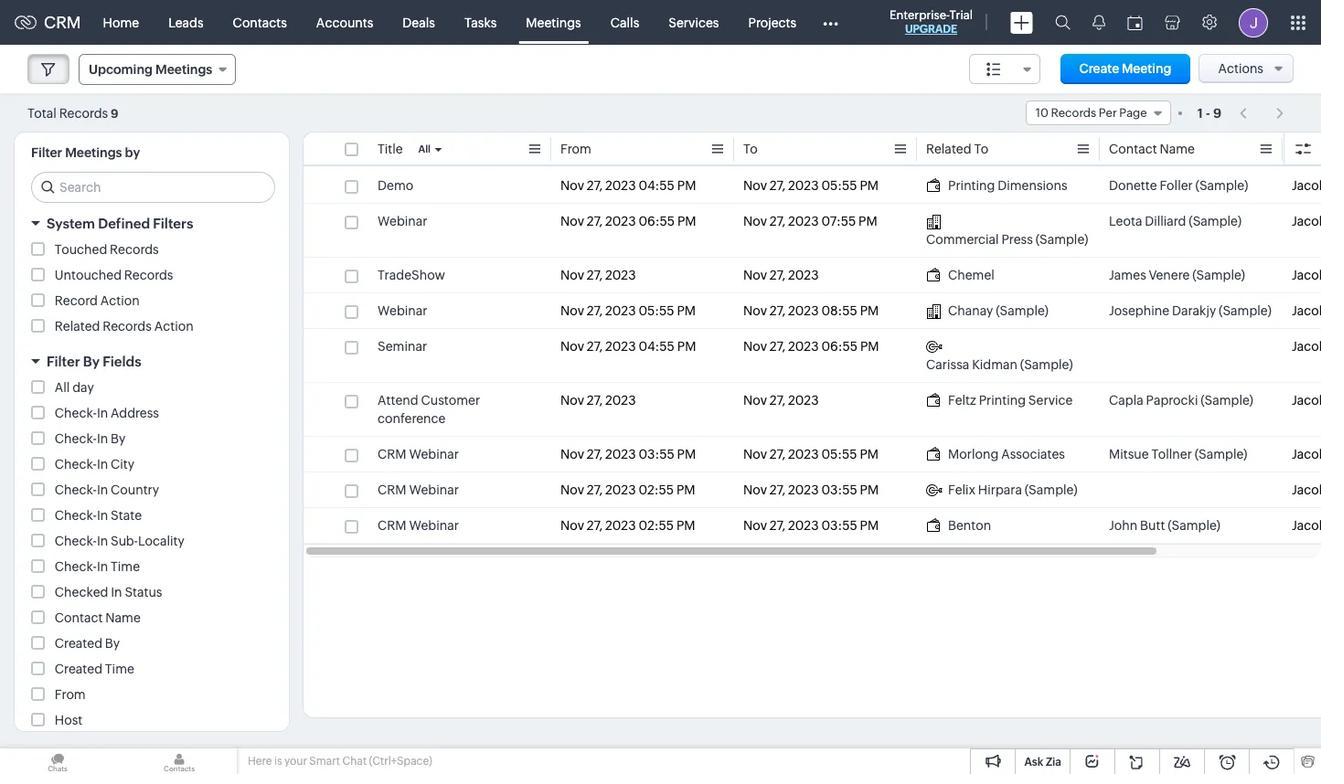 Task type: vqa. For each thing, say whether or not it's contained in the screenshot.


Task type: locate. For each thing, give the bounding box(es) containing it.
1 vertical spatial nov 27, 2023 04:55 pm
[[561, 339, 696, 354]]

related down record
[[55, 319, 100, 334]]

trial
[[950, 8, 973, 22]]

crm
[[44, 13, 81, 32], [378, 447, 407, 462], [378, 483, 407, 498], [378, 519, 407, 533]]

jacob for john butt (sample)
[[1292, 519, 1322, 533]]

meetings left by
[[65, 145, 122, 160]]

2 vertical spatial crm webinar
[[378, 519, 459, 533]]

1 vertical spatial nov 27, 2023 05:55 pm
[[561, 304, 696, 318]]

1 crm webinar link from the top
[[378, 445, 459, 464]]

printing dimensions
[[948, 178, 1068, 193]]

jacob for donette foller (sample)
[[1292, 178, 1322, 193]]

9 jacob from the top
[[1292, 519, 1322, 533]]

(sample) for leota dilliard (sample)
[[1189, 214, 1242, 229]]

jacob for mitsue tollner (sample)
[[1292, 447, 1322, 462]]

in down check-in address
[[97, 432, 108, 446]]

1 vertical spatial meetings
[[155, 62, 212, 77]]

mitsue tollner (sample) link
[[1109, 445, 1248, 464]]

1 horizontal spatial all
[[418, 144, 431, 155]]

10 records per page
[[1036, 106, 1147, 120]]

benton link
[[926, 517, 992, 535]]

nov 27, 2023 02:55 pm for felix hirpara (sample)
[[561, 483, 696, 498]]

9 right -
[[1214, 106, 1222, 120]]

(sample) down associates at bottom
[[1025, 483, 1078, 498]]

(sample) up service
[[1020, 358, 1073, 372]]

josephine darakjy (sample)
[[1109, 304, 1272, 318]]

navigation
[[1231, 100, 1294, 126]]

printing dimensions link
[[926, 177, 1068, 195]]

0 horizontal spatial meetings
[[65, 145, 122, 160]]

all left day
[[55, 380, 70, 395]]

9 down the upcoming
[[111, 107, 118, 120]]

2023
[[605, 178, 636, 193], [788, 178, 819, 193], [605, 214, 636, 229], [788, 214, 819, 229], [605, 268, 636, 283], [788, 268, 819, 283], [605, 304, 636, 318], [788, 304, 819, 318], [605, 339, 636, 354], [788, 339, 819, 354], [605, 393, 636, 408], [788, 393, 819, 408], [605, 447, 636, 462], [788, 447, 819, 462], [605, 483, 636, 498], [788, 483, 819, 498], [605, 519, 636, 533], [788, 519, 819, 533]]

0 vertical spatial webinar link
[[378, 212, 428, 230]]

james venere (sample) link
[[1109, 266, 1246, 284]]

0 vertical spatial nov 27, 2023 05:55 pm
[[744, 178, 879, 193]]

created
[[55, 637, 102, 651], [55, 662, 102, 677]]

accounts
[[316, 15, 373, 30]]

name down checked in status
[[105, 611, 141, 626]]

1 jacob from the top
[[1292, 178, 1322, 193]]

1 nov 27, 2023 02:55 pm from the top
[[561, 483, 696, 498]]

signals element
[[1082, 0, 1117, 45]]

27,
[[587, 178, 603, 193], [770, 178, 786, 193], [587, 214, 603, 229], [770, 214, 786, 229], [587, 268, 603, 283], [770, 268, 786, 283], [587, 304, 603, 318], [770, 304, 786, 318], [587, 339, 603, 354], [770, 339, 786, 354], [587, 393, 603, 408], [770, 393, 786, 408], [587, 447, 603, 462], [770, 447, 786, 462], [587, 483, 603, 498], [770, 483, 786, 498], [587, 519, 603, 533], [770, 519, 786, 533]]

0 horizontal spatial name
[[105, 611, 141, 626]]

2 vertical spatial nov 27, 2023 05:55 pm
[[744, 447, 879, 462]]

nov 27, 2023 03:55 pm
[[561, 447, 696, 462], [744, 483, 879, 498], [744, 519, 879, 533]]

calls link
[[596, 0, 654, 44]]

2 vertical spatial crm webinar link
[[378, 517, 459, 535]]

1 horizontal spatial related
[[926, 142, 972, 156]]

0 vertical spatial 06:55
[[639, 214, 675, 229]]

in up check-in state
[[97, 483, 108, 498]]

deals
[[403, 15, 435, 30]]

0 horizontal spatial action
[[100, 294, 140, 308]]

1 vertical spatial 06:55
[[822, 339, 858, 354]]

0 horizontal spatial from
[[55, 688, 86, 702]]

1 horizontal spatial host
[[1292, 142, 1320, 156]]

2 to from the left
[[974, 142, 989, 156]]

7 jacob from the top
[[1292, 447, 1322, 462]]

records up fields
[[103, 319, 152, 334]]

foller
[[1160, 178, 1193, 193]]

related to
[[926, 142, 989, 156]]

0 vertical spatial contact name
[[1109, 142, 1195, 156]]

josephine
[[1109, 304, 1170, 318]]

meetings for upcoming meetings
[[155, 62, 212, 77]]

actions
[[1219, 61, 1264, 76]]

7 check- from the top
[[55, 560, 97, 574]]

contact
[[1109, 142, 1157, 156], [55, 611, 103, 626]]

check- down the check-in by in the left of the page
[[55, 457, 97, 472]]

(ctrl+space)
[[369, 755, 432, 768]]

in up the check-in by in the left of the page
[[97, 406, 108, 421]]

5 check- from the top
[[55, 509, 97, 523]]

in for address
[[97, 406, 108, 421]]

3 crm webinar from the top
[[378, 519, 459, 533]]

0 vertical spatial nov 27, 2023 02:55 pm
[[561, 483, 696, 498]]

0 horizontal spatial to
[[744, 142, 758, 156]]

0 vertical spatial 04:55
[[639, 178, 675, 193]]

2 check- from the top
[[55, 432, 97, 446]]

1 vertical spatial related
[[55, 319, 100, 334]]

your
[[284, 755, 307, 768]]

create
[[1080, 61, 1120, 76]]

0 vertical spatial crm webinar
[[378, 447, 459, 462]]

(sample) right dilliard
[[1189, 214, 1242, 229]]

leads link
[[154, 0, 218, 44]]

0 vertical spatial by
[[83, 354, 100, 369]]

1 vertical spatial by
[[111, 432, 126, 446]]

1 nov 27, 2023 04:55 pm from the top
[[561, 178, 696, 193]]

system
[[47, 216, 95, 231]]

9 inside total records 9
[[111, 107, 118, 120]]

filter for filter meetings by
[[31, 145, 62, 160]]

0 vertical spatial name
[[1160, 142, 1195, 156]]

6 jacob from the top
[[1292, 393, 1322, 408]]

name up foller
[[1160, 142, 1195, 156]]

by up the city
[[111, 432, 126, 446]]

8 jacob from the top
[[1292, 483, 1322, 498]]

1 vertical spatial contact name
[[55, 611, 141, 626]]

0 vertical spatial 02:55
[[639, 483, 674, 498]]

name
[[1160, 142, 1195, 156], [105, 611, 141, 626]]

filter inside "filter by fields" dropdown button
[[47, 354, 80, 369]]

profile element
[[1228, 0, 1279, 44]]

0 vertical spatial 03:55
[[639, 447, 675, 462]]

deals link
[[388, 0, 450, 44]]

contact down page
[[1109, 142, 1157, 156]]

6 check- from the top
[[55, 534, 97, 549]]

nov 27, 2023 04:55 pm for nov 27, 2023 06:55 pm
[[561, 339, 696, 354]]

created up created time
[[55, 637, 102, 651]]

04:55 for nov 27, 2023 06:55 pm
[[639, 339, 675, 354]]

1 horizontal spatial name
[[1160, 142, 1195, 156]]

check- down check-in country
[[55, 509, 97, 523]]

printing down related to
[[948, 178, 995, 193]]

city
[[111, 457, 135, 472]]

records up "filter meetings by"
[[59, 106, 108, 120]]

(sample) right butt
[[1168, 519, 1221, 533]]

webinar link up seminar
[[378, 302, 428, 320]]

all for all
[[418, 144, 431, 155]]

1 horizontal spatial action
[[154, 319, 194, 334]]

1 vertical spatial contact
[[55, 611, 103, 626]]

1 vertical spatial 02:55
[[639, 519, 674, 533]]

0 vertical spatial from
[[561, 142, 592, 156]]

(sample) right paprocki
[[1201, 393, 1254, 408]]

1 vertical spatial crm webinar link
[[378, 481, 459, 499]]

webinar link down demo link
[[378, 212, 428, 230]]

(sample) right press
[[1036, 232, 1089, 247]]

records for total
[[59, 106, 108, 120]]

None field
[[969, 54, 1040, 84]]

capla
[[1109, 393, 1144, 408]]

check- down check-in city
[[55, 483, 97, 498]]

meeting
[[1122, 61, 1172, 76]]

chat
[[342, 755, 367, 768]]

10 Records Per Page field
[[1026, 101, 1171, 125]]

1 to from the left
[[744, 142, 758, 156]]

contact down checked
[[55, 611, 103, 626]]

1 horizontal spatial contact name
[[1109, 142, 1195, 156]]

1 crm webinar from the top
[[378, 447, 459, 462]]

crm webinar for morlong
[[378, 447, 459, 462]]

felix
[[948, 483, 976, 498]]

leota
[[1109, 214, 1143, 229]]

meetings left 'calls'
[[526, 15, 581, 30]]

(sample) right 'darakjy'
[[1219, 304, 1272, 318]]

2 jacob from the top
[[1292, 214, 1322, 229]]

08:55
[[822, 304, 858, 318]]

4 check- from the top
[[55, 483, 97, 498]]

1 horizontal spatial 06:55
[[822, 339, 858, 354]]

1 check- from the top
[[55, 406, 97, 421]]

9 for 1 - 9
[[1214, 106, 1222, 120]]

filter
[[31, 145, 62, 160], [47, 354, 80, 369]]

search element
[[1044, 0, 1082, 45]]

1 vertical spatial 03:55
[[822, 483, 858, 498]]

1 horizontal spatial meetings
[[155, 62, 212, 77]]

0 horizontal spatial contact
[[55, 611, 103, 626]]

1 horizontal spatial from
[[561, 142, 592, 156]]

1 vertical spatial created
[[55, 662, 102, 677]]

0 horizontal spatial 9
[[111, 107, 118, 120]]

webinar
[[378, 214, 428, 229], [378, 304, 428, 318], [409, 447, 459, 462], [409, 483, 459, 498], [409, 519, 459, 533]]

records down 'defined'
[[110, 242, 159, 257]]

ask
[[1025, 756, 1044, 769]]

time down sub-
[[111, 560, 140, 574]]

butt
[[1141, 519, 1165, 533]]

nov 27, 2023 06:55 pm
[[561, 214, 696, 229], [744, 339, 879, 354]]

0 horizontal spatial all
[[55, 380, 70, 395]]

(sample) for carissa kidman (sample)
[[1020, 358, 1073, 372]]

crm webinar for felix
[[378, 483, 459, 498]]

row group
[[304, 168, 1322, 544]]

0 vertical spatial crm webinar link
[[378, 445, 459, 464]]

1 vertical spatial 04:55
[[639, 339, 675, 354]]

services
[[669, 15, 719, 30]]

1 02:55 from the top
[[639, 483, 674, 498]]

1 vertical spatial nov 27, 2023 02:55 pm
[[561, 519, 696, 533]]

projects link
[[734, 0, 811, 44]]

nov 27, 2023 05:55 pm for nov 27, 2023 03:55 pm
[[744, 447, 879, 462]]

Other Modules field
[[811, 8, 851, 37]]

chats image
[[0, 749, 115, 775]]

meetings for filter meetings by
[[65, 145, 122, 160]]

related records action
[[55, 319, 194, 334]]

row group containing demo
[[304, 168, 1322, 544]]

filter up all day
[[47, 354, 80, 369]]

press
[[1002, 232, 1033, 247]]

action up "filter by fields" dropdown button
[[154, 319, 194, 334]]

2 crm webinar link from the top
[[378, 481, 459, 499]]

check- down all day
[[55, 406, 97, 421]]

in left state
[[97, 509, 108, 523]]

1 created from the top
[[55, 637, 102, 651]]

home link
[[88, 0, 154, 44]]

1 04:55 from the top
[[639, 178, 675, 193]]

(sample) for mitsue tollner (sample)
[[1195, 447, 1248, 462]]

1 - 9
[[1198, 106, 1222, 120]]

by up created time
[[105, 637, 120, 651]]

2 horizontal spatial meetings
[[526, 15, 581, 30]]

status
[[125, 585, 162, 600]]

dilliard
[[1145, 214, 1187, 229]]

4 jacob from the top
[[1292, 304, 1322, 318]]

2 vertical spatial 05:55
[[822, 447, 857, 462]]

0 horizontal spatial related
[[55, 319, 100, 334]]

contact name down page
[[1109, 142, 1195, 156]]

check- up check-in city
[[55, 432, 97, 446]]

9 for total records 9
[[111, 107, 118, 120]]

by
[[125, 145, 140, 160]]

webinar link
[[378, 212, 428, 230], [378, 302, 428, 320]]

0 vertical spatial host
[[1292, 142, 1320, 156]]

0 vertical spatial created
[[55, 637, 102, 651]]

1 webinar link from the top
[[378, 212, 428, 230]]

john
[[1109, 519, 1138, 533]]

in left the city
[[97, 457, 108, 472]]

(sample) up 'darakjy'
[[1193, 268, 1246, 283]]

system defined filters
[[47, 216, 193, 231]]

2 04:55 from the top
[[639, 339, 675, 354]]

by
[[83, 354, 100, 369], [111, 432, 126, 446], [105, 637, 120, 651]]

2 02:55 from the top
[[639, 519, 674, 533]]

2 vertical spatial meetings
[[65, 145, 122, 160]]

2 vertical spatial by
[[105, 637, 120, 651]]

1 vertical spatial nov 27, 2023 03:55 pm
[[744, 483, 879, 498]]

filter for filter by fields
[[47, 354, 80, 369]]

1 vertical spatial webinar link
[[378, 302, 428, 320]]

04:55
[[639, 178, 675, 193], [639, 339, 675, 354]]

3 check- from the top
[[55, 457, 97, 472]]

0 vertical spatial nov 27, 2023 04:55 pm
[[561, 178, 696, 193]]

(sample)
[[1196, 178, 1249, 193], [1189, 214, 1242, 229], [1036, 232, 1089, 247], [1193, 268, 1246, 283], [996, 304, 1049, 318], [1219, 304, 1272, 318], [1020, 358, 1073, 372], [1201, 393, 1254, 408], [1195, 447, 1248, 462], [1025, 483, 1078, 498], [1168, 519, 1221, 533]]

1 vertical spatial all
[[55, 380, 70, 395]]

(sample) right foller
[[1196, 178, 1249, 193]]

2 created from the top
[[55, 662, 102, 677]]

check- for check-in state
[[55, 509, 97, 523]]

0 vertical spatial contact
[[1109, 142, 1157, 156]]

(sample) right tollner on the right
[[1195, 447, 1248, 462]]

0 vertical spatial related
[[926, 142, 972, 156]]

printing down the carissa kidman (sample)
[[979, 393, 1026, 408]]

jacob
[[1292, 178, 1322, 193], [1292, 214, 1322, 229], [1292, 268, 1322, 283], [1292, 304, 1322, 318], [1292, 339, 1322, 354], [1292, 393, 1322, 408], [1292, 447, 1322, 462], [1292, 483, 1322, 498], [1292, 519, 1322, 533]]

2 nov 27, 2023 04:55 pm from the top
[[561, 339, 696, 354]]

3 jacob from the top
[[1292, 268, 1322, 283]]

1 vertical spatial crm webinar
[[378, 483, 459, 498]]

1 horizontal spatial to
[[974, 142, 989, 156]]

3 crm webinar link from the top
[[378, 517, 459, 535]]

in
[[97, 406, 108, 421], [97, 432, 108, 446], [97, 457, 108, 472], [97, 483, 108, 498], [97, 509, 108, 523], [97, 534, 108, 549], [97, 560, 108, 574], [111, 585, 122, 600]]

day
[[72, 380, 94, 395]]

in left sub-
[[97, 534, 108, 549]]

contact name up the created by on the left
[[55, 611, 141, 626]]

check- for check-in country
[[55, 483, 97, 498]]

filter down total
[[31, 145, 62, 160]]

by for created
[[105, 637, 120, 651]]

crm for felix hirpara (sample)
[[378, 483, 407, 498]]

(sample) for james venere (sample)
[[1193, 268, 1246, 283]]

5 jacob from the top
[[1292, 339, 1322, 354]]

0 vertical spatial filter
[[31, 145, 62, 160]]

in left status
[[111, 585, 122, 600]]

05:55 for nov 27, 2023 04:55 pm
[[822, 178, 857, 193]]

0 horizontal spatial nov 27, 2023 06:55 pm
[[561, 214, 696, 229]]

2 nov 27, 2023 02:55 pm from the top
[[561, 519, 696, 533]]

in up checked in status
[[97, 560, 108, 574]]

records down touched records on the top left of the page
[[124, 268, 173, 283]]

0 vertical spatial 05:55
[[822, 178, 857, 193]]

filter meetings by
[[31, 145, 140, 160]]

defined
[[98, 216, 150, 231]]

0 vertical spatial printing
[[948, 178, 995, 193]]

0 vertical spatial nov 27, 2023 06:55 pm
[[561, 214, 696, 229]]

0 vertical spatial all
[[418, 144, 431, 155]]

leota dilliard (sample) link
[[1109, 212, 1242, 230]]

records right 10
[[1051, 106, 1097, 120]]

0 vertical spatial action
[[100, 294, 140, 308]]

0 horizontal spatial contact name
[[55, 611, 141, 626]]

zia
[[1046, 756, 1062, 769]]

all for all day
[[55, 380, 70, 395]]

1 vertical spatial filter
[[47, 354, 80, 369]]

feltz
[[948, 393, 977, 408]]

in for state
[[97, 509, 108, 523]]

2 vertical spatial nov 27, 2023 03:55 pm
[[744, 519, 879, 533]]

records inside field
[[1051, 106, 1097, 120]]

Upcoming Meetings field
[[79, 54, 236, 85]]

capla paprocki (sample) link
[[1109, 391, 1254, 410]]

created down the created by on the left
[[55, 662, 102, 677]]

by for filter
[[83, 354, 100, 369]]

time down the created by on the left
[[105, 662, 134, 677]]

check-
[[55, 406, 97, 421], [55, 432, 97, 446], [55, 457, 97, 472], [55, 483, 97, 498], [55, 509, 97, 523], [55, 534, 97, 549], [55, 560, 97, 574]]

by up day
[[83, 354, 100, 369]]

in for sub-
[[97, 534, 108, 549]]

2 vertical spatial 03:55
[[822, 519, 858, 533]]

crm webinar
[[378, 447, 459, 462], [378, 483, 459, 498], [378, 519, 459, 533]]

meetings inside field
[[155, 62, 212, 77]]

related
[[926, 142, 972, 156], [55, 319, 100, 334]]

webinar for felix hirpara (sample)
[[409, 483, 459, 498]]

all right title
[[418, 144, 431, 155]]

1 horizontal spatial nov 27, 2023 06:55 pm
[[744, 339, 879, 354]]

related for related to
[[926, 142, 972, 156]]

signals image
[[1093, 15, 1106, 30]]

tollner
[[1152, 447, 1192, 462]]

meetings down leads at the left top
[[155, 62, 212, 77]]

check- up checked
[[55, 560, 97, 574]]

action up 'related records action'
[[100, 294, 140, 308]]

crm webinar link for morlong
[[378, 445, 459, 464]]

1 horizontal spatial 9
[[1214, 106, 1222, 120]]

filter by fields
[[47, 354, 141, 369]]

morlong associates link
[[926, 445, 1065, 464]]

1 vertical spatial host
[[55, 713, 83, 728]]

commercial press (sample) link
[[926, 212, 1091, 249]]

pm
[[677, 178, 696, 193], [860, 178, 879, 193], [678, 214, 696, 229], [859, 214, 878, 229], [677, 304, 696, 318], [860, 304, 879, 318], [677, 339, 696, 354], [860, 339, 879, 354], [677, 447, 696, 462], [860, 447, 879, 462], [677, 483, 696, 498], [860, 483, 879, 498], [677, 519, 696, 533], [860, 519, 879, 533]]

related up 'printing dimensions' link
[[926, 142, 972, 156]]

chemel
[[948, 268, 995, 283]]

ask zia
[[1025, 756, 1062, 769]]

by inside dropdown button
[[83, 354, 100, 369]]

upgrade
[[905, 23, 958, 36]]

chanay
[[948, 304, 994, 318]]

2 crm webinar from the top
[[378, 483, 459, 498]]

check- up the check-in time
[[55, 534, 97, 549]]

2 webinar link from the top
[[378, 302, 428, 320]]

nov 27, 2023 04:55 pm for nov 27, 2023 05:55 pm
[[561, 178, 696, 193]]

chanay (sample)
[[948, 304, 1049, 318]]



Task type: describe. For each thing, give the bounding box(es) containing it.
tradeshow link
[[378, 266, 445, 284]]

title
[[378, 142, 403, 156]]

webinar link for nov 27, 2023 05:55 pm
[[378, 302, 428, 320]]

1 vertical spatial from
[[55, 688, 86, 702]]

03:55 for benton
[[822, 519, 858, 533]]

leota dilliard (sample)
[[1109, 214, 1242, 229]]

conference
[[378, 412, 446, 426]]

service
[[1029, 393, 1073, 408]]

records for related
[[103, 319, 152, 334]]

crm for benton
[[378, 519, 407, 533]]

state
[[111, 509, 142, 523]]

0 horizontal spatial 06:55
[[639, 214, 675, 229]]

check-in state
[[55, 509, 142, 523]]

john butt (sample)
[[1109, 519, 1221, 533]]

kidman
[[972, 358, 1018, 372]]

leads
[[168, 15, 204, 30]]

crm for morlong associates
[[378, 447, 407, 462]]

jacob for leota dilliard (sample)
[[1292, 214, 1322, 229]]

create menu image
[[1011, 11, 1033, 33]]

(sample) for john butt (sample)
[[1168, 519, 1221, 533]]

1 vertical spatial action
[[154, 319, 194, 334]]

commercial
[[926, 232, 999, 247]]

Search text field
[[32, 173, 274, 202]]

calendar image
[[1128, 15, 1143, 30]]

jacob for james venere (sample)
[[1292, 268, 1322, 283]]

jacob for josephine darakjy (sample)
[[1292, 304, 1322, 318]]

feltz printing service link
[[926, 391, 1073, 410]]

04:55 for nov 27, 2023 05:55 pm
[[639, 178, 675, 193]]

checked
[[55, 585, 108, 600]]

02:55 for felix hirpara (sample)
[[639, 483, 674, 498]]

created time
[[55, 662, 134, 677]]

1 vertical spatial printing
[[979, 393, 1026, 408]]

total records 9
[[27, 106, 118, 120]]

1 vertical spatial nov 27, 2023 06:55 pm
[[744, 339, 879, 354]]

record action
[[55, 294, 140, 308]]

nov 27, 2023 05:55 pm for nov 27, 2023 04:55 pm
[[744, 178, 879, 193]]

touched
[[55, 242, 107, 257]]

(sample) for capla paprocki (sample)
[[1201, 393, 1254, 408]]

in for time
[[97, 560, 108, 574]]

created by
[[55, 637, 120, 651]]

nov 27, 2023 08:55 pm
[[744, 304, 879, 318]]

07:55
[[822, 214, 856, 229]]

05:55 for nov 27, 2023 03:55 pm
[[822, 447, 857, 462]]

feltz printing service
[[948, 393, 1073, 408]]

contacts image
[[122, 749, 237, 775]]

dimensions
[[998, 178, 1068, 193]]

create meeting
[[1080, 61, 1172, 76]]

mitsue tollner (sample)
[[1109, 447, 1248, 462]]

1 horizontal spatial contact
[[1109, 142, 1157, 156]]

related for related records action
[[55, 319, 100, 334]]

records for touched
[[110, 242, 159, 257]]

0 vertical spatial nov 27, 2023 03:55 pm
[[561, 447, 696, 462]]

nov 27, 2023 03:55 pm for felix hirpara (sample)
[[744, 483, 879, 498]]

02:55 for benton
[[639, 519, 674, 533]]

donette foller (sample)
[[1109, 178, 1249, 193]]

nov 27, 2023 03:55 pm for benton
[[744, 519, 879, 533]]

here is your smart chat (ctrl+space)
[[248, 755, 432, 768]]

country
[[111, 483, 159, 498]]

(sample) for commercial press (sample)
[[1036, 232, 1089, 247]]

paprocki
[[1146, 393, 1198, 408]]

james
[[1109, 268, 1147, 283]]

calls
[[611, 15, 640, 30]]

created for created by
[[55, 637, 102, 651]]

0 horizontal spatial host
[[55, 713, 83, 728]]

associates
[[1002, 447, 1065, 462]]

locality
[[138, 534, 184, 549]]

(sample) for felix hirpara (sample)
[[1025, 483, 1078, 498]]

upcoming
[[89, 62, 153, 77]]

jacob for capla paprocki (sample)
[[1292, 393, 1322, 408]]

(sample) up carissa kidman (sample) link
[[996, 304, 1049, 318]]

felix hirpara (sample)
[[948, 483, 1078, 498]]

untouched records
[[55, 268, 173, 283]]

enterprise-
[[890, 8, 950, 22]]

webinar for morlong associates
[[409, 447, 459, 462]]

meetings link
[[512, 0, 596, 44]]

check- for check-in city
[[55, 457, 97, 472]]

in for country
[[97, 483, 108, 498]]

darakjy
[[1172, 304, 1217, 318]]

james venere (sample)
[[1109, 268, 1246, 283]]

check- for check-in by
[[55, 432, 97, 446]]

venere
[[1149, 268, 1190, 283]]

1 vertical spatial time
[[105, 662, 134, 677]]

(sample) for josephine darakjy (sample)
[[1219, 304, 1272, 318]]

nov 27, 2023 02:55 pm for benton
[[561, 519, 696, 533]]

carissa kidman (sample)
[[926, 358, 1073, 372]]

mitsue
[[1109, 447, 1149, 462]]

check-in by
[[55, 432, 126, 446]]

records for 10
[[1051, 106, 1097, 120]]

smart
[[309, 755, 340, 768]]

chanay (sample) link
[[926, 302, 1049, 320]]

check- for check-in address
[[55, 406, 97, 421]]

attend customer conference link
[[378, 391, 542, 428]]

1
[[1198, 106, 1203, 120]]

size image
[[986, 61, 1001, 78]]

search image
[[1055, 15, 1071, 30]]

03:55 for felix hirpara (sample)
[[822, 483, 858, 498]]

tasks
[[465, 15, 497, 30]]

address
[[111, 406, 159, 421]]

filters
[[153, 216, 193, 231]]

morlong
[[948, 447, 999, 462]]

here
[[248, 755, 272, 768]]

crm webinar link for felix
[[378, 481, 459, 499]]

created for created time
[[55, 662, 102, 677]]

touched records
[[55, 242, 159, 257]]

donette foller (sample) link
[[1109, 177, 1249, 195]]

commercial press (sample)
[[926, 232, 1089, 247]]

1 vertical spatial 05:55
[[639, 304, 675, 318]]

in for city
[[97, 457, 108, 472]]

check- for check-in time
[[55, 560, 97, 574]]

total
[[27, 106, 57, 120]]

webinar link for nov 27, 2023 06:55 pm
[[378, 212, 428, 230]]

records for untouched
[[124, 268, 173, 283]]

chemel link
[[926, 266, 995, 284]]

record
[[55, 294, 98, 308]]

checked in status
[[55, 585, 162, 600]]

webinar for benton
[[409, 519, 459, 533]]

page
[[1120, 106, 1147, 120]]

check-in time
[[55, 560, 140, 574]]

profile image
[[1239, 8, 1269, 37]]

create menu element
[[1000, 0, 1044, 44]]

in for by
[[97, 432, 108, 446]]

john butt (sample) link
[[1109, 517, 1221, 535]]

home
[[103, 15, 139, 30]]

(sample) for donette foller (sample)
[[1196, 178, 1249, 193]]

nov 27, 2023 07:55 pm
[[744, 214, 878, 229]]

1 vertical spatial name
[[105, 611, 141, 626]]

0 vertical spatial meetings
[[526, 15, 581, 30]]

system defined filters button
[[15, 208, 289, 240]]

sub-
[[111, 534, 138, 549]]

services link
[[654, 0, 734, 44]]

seminar link
[[378, 337, 427, 356]]

accounts link
[[302, 0, 388, 44]]

filter by fields button
[[15, 346, 289, 378]]

-
[[1206, 106, 1211, 120]]

check- for check-in sub-locality
[[55, 534, 97, 549]]

0 vertical spatial time
[[111, 560, 140, 574]]

is
[[274, 755, 282, 768]]

in for status
[[111, 585, 122, 600]]

upcoming meetings
[[89, 62, 212, 77]]



